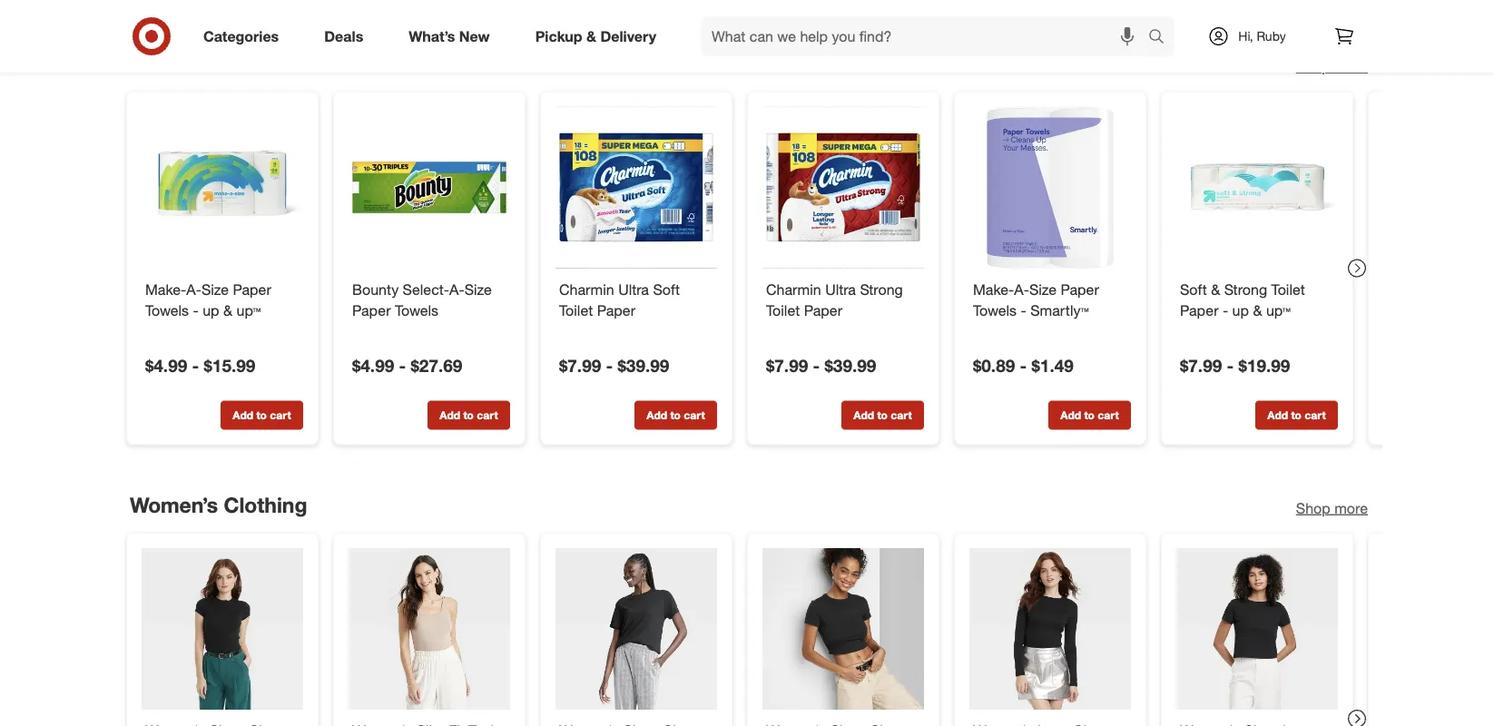 Task type: vqa. For each thing, say whether or not it's contained in the screenshot.
PAPER for Charmin Ultra Strong Toilet Paper
yes



Task type: describe. For each thing, give the bounding box(es) containing it.
what's new link
[[393, 16, 513, 56]]

clothing
[[224, 493, 307, 518]]

household
[[130, 51, 237, 76]]

& up $7.99 - $19.99
[[1212, 281, 1221, 298]]

soft & strong toilet paper - up & up™ link
[[1181, 279, 1335, 321]]

- inside soft & strong toilet paper - up & up™
[[1223, 301, 1229, 319]]

a- inside bounty select-a-size paper towels
[[450, 281, 465, 298]]

make- for $4.99 - $15.99
[[145, 281, 186, 298]]

charmin ultra soft toilet paper link
[[559, 279, 714, 321]]

to for charmin ultra strong toilet paper
[[878, 409, 888, 422]]

to for charmin ultra soft toilet paper
[[671, 409, 681, 422]]

bounty select-a-size paper towels
[[352, 281, 492, 319]]

a- for $4.99
[[186, 281, 202, 298]]

add to cart button for charmin ultra soft toilet paper
[[635, 401, 717, 430]]

make-a-size paper towels - up & up™
[[145, 281, 271, 319]]

- for make-a-size paper towels - smartly™
[[1020, 355, 1027, 376]]

soft inside charmin ultra soft toilet paper
[[653, 281, 680, 298]]

$19.99
[[1239, 355, 1291, 376]]

What can we help you find? suggestions appear below search field
[[701, 16, 1153, 56]]

to for bounty select-a-size paper towels
[[464, 409, 474, 422]]

categories link
[[188, 16, 302, 56]]

charmin ultra strong toilet paper link
[[766, 279, 921, 321]]

search button
[[1141, 16, 1184, 60]]

$39.99 for charmin ultra strong toilet paper
[[825, 355, 877, 376]]

make-a-size paper towels - smartly™ link
[[974, 279, 1128, 321]]

to for make-a-size paper towels - up & up™
[[256, 409, 267, 422]]

strong for $39.99
[[860, 281, 903, 298]]

essentials
[[242, 51, 344, 76]]

charmin ultra soft toilet paper
[[559, 281, 680, 319]]

towels inside bounty select-a-size paper towels
[[395, 301, 439, 319]]

pickup & delivery link
[[520, 16, 679, 56]]

ultra for strong
[[826, 281, 856, 298]]

$7.99 for charmin ultra soft toilet paper
[[559, 355, 601, 376]]

$15.99
[[204, 355, 256, 376]]

up™ for $7.99 - $19.99
[[1267, 301, 1291, 319]]

$7.99 for soft & strong toilet paper - up & up™
[[1181, 355, 1223, 376]]

paper inside make-a-size paper towels - smartly™
[[1061, 281, 1100, 298]]

$0.89 - $1.49
[[974, 355, 1074, 376]]

cart for charmin ultra strong toilet paper
[[891, 409, 912, 422]]

a- for $0.89
[[1015, 281, 1030, 298]]

$7.99 for charmin ultra strong toilet paper
[[766, 355, 809, 376]]

shop more for women's clothing
[[1297, 499, 1369, 517]]

shop more for household essentials
[[1297, 57, 1369, 75]]

women's
[[130, 493, 218, 518]]

$4.99 - $27.69
[[352, 355, 463, 376]]

size for $4.99
[[202, 281, 229, 298]]

add for soft & strong toilet paper - up & up™
[[1268, 409, 1289, 422]]

add for make-a-size paper towels - up & up™
[[233, 409, 253, 422]]

add to cart for charmin ultra soft toilet paper
[[647, 409, 705, 422]]

charmin for charmin ultra soft toilet paper
[[559, 281, 615, 298]]

add for make-a-size paper towels - smartly™
[[1061, 409, 1082, 422]]

add to cart for make-a-size paper towels - smartly™
[[1061, 409, 1119, 422]]

- inside make-a-size paper towels - smartly™
[[1021, 301, 1027, 319]]

select-
[[403, 281, 450, 298]]

toilet for soft & strong toilet paper - up & up™
[[1272, 281, 1306, 298]]

up for $15.99
[[203, 301, 219, 319]]

up™ for $4.99 - $15.99
[[237, 301, 261, 319]]

- for soft & strong toilet paper - up & up™
[[1227, 355, 1234, 376]]

hi,
[[1239, 28, 1254, 44]]

cart for make-a-size paper towels - up & up™
[[270, 409, 291, 422]]

household essentials
[[130, 51, 344, 76]]

make- for $0.89 - $1.49
[[974, 281, 1015, 298]]

bounty
[[352, 281, 399, 298]]

to for soft & strong toilet paper - up & up™
[[1292, 409, 1302, 422]]

& inside make-a-size paper towels - up & up™
[[223, 301, 233, 319]]

$4.99 for $4.99 - $27.69
[[352, 355, 394, 376]]

to for make-a-size paper towels - smartly™
[[1085, 409, 1095, 422]]

$0.89
[[974, 355, 1016, 376]]



Task type: locate. For each thing, give the bounding box(es) containing it.
1 horizontal spatial $7.99 - $39.99
[[766, 355, 877, 376]]

cart
[[270, 409, 291, 422], [477, 409, 498, 422], [684, 409, 705, 422], [891, 409, 912, 422], [1098, 409, 1119, 422], [1305, 409, 1327, 422]]

0 vertical spatial shop more button
[[1297, 56, 1369, 77]]

add to cart for bounty select-a-size paper towels
[[440, 409, 498, 422]]

a- inside make-a-size paper towels - smartly™
[[1015, 281, 1030, 298]]

1 $4.99 from the left
[[145, 355, 187, 376]]

a- inside make-a-size paper towels - up & up™
[[186, 281, 202, 298]]

charmin inside charmin ultra soft toilet paper
[[559, 281, 615, 298]]

2 shop more from the top
[[1297, 499, 1369, 517]]

1 horizontal spatial soft
[[1181, 281, 1208, 298]]

what's
[[409, 27, 455, 45]]

- for bounty select-a-size paper towels
[[399, 355, 406, 376]]

3 towels from the left
[[974, 301, 1017, 319]]

- left $19.99
[[1227, 355, 1234, 376]]

deals link
[[309, 16, 386, 56]]

size up $15.99
[[202, 281, 229, 298]]

toilet inside charmin ultra strong toilet paper
[[766, 301, 800, 319]]

- left $27.69
[[399, 355, 406, 376]]

make- inside make-a-size paper towels - smartly™
[[974, 281, 1015, 298]]

paper inside make-a-size paper towels - up & up™
[[233, 281, 271, 298]]

bounty select-a-size paper towels link
[[352, 279, 507, 321]]

smartly™
[[1031, 301, 1089, 319]]

6 cart from the left
[[1305, 409, 1327, 422]]

3 $7.99 from the left
[[1181, 355, 1223, 376]]

4 to from the left
[[878, 409, 888, 422]]

2 shop more button from the top
[[1297, 498, 1369, 519]]

women's shrunken short sleeve t-shirt - universal thread™ image
[[1177, 549, 1339, 710], [1177, 549, 1339, 710]]

make- inside make-a-size paper towels - up & up™
[[145, 281, 186, 298]]

3 add to cart button from the left
[[635, 401, 717, 430]]

$7.99
[[559, 355, 601, 376], [766, 355, 809, 376], [1181, 355, 1223, 376]]

- left $15.99
[[192, 355, 199, 376]]

5 add to cart button from the left
[[1049, 401, 1132, 430]]

add to cart button for make-a-size paper towels - up & up™
[[221, 401, 303, 430]]

5 to from the left
[[1085, 409, 1095, 422]]

1 more from the top
[[1335, 57, 1369, 75]]

paper inside soft & strong toilet paper - up & up™
[[1181, 301, 1219, 319]]

$39.99 down charmin ultra strong toilet paper link
[[825, 355, 877, 376]]

1 shop more button from the top
[[1297, 56, 1369, 77]]

6 add to cart button from the left
[[1256, 401, 1339, 430]]

- inside make-a-size paper towels - up & up™
[[193, 301, 199, 319]]

2 add to cart button from the left
[[428, 401, 510, 430]]

add to cart for charmin ultra strong toilet paper
[[854, 409, 912, 422]]

shop more button for household essentials
[[1297, 56, 1369, 77]]

add to cart button
[[221, 401, 303, 430], [428, 401, 510, 430], [635, 401, 717, 430], [842, 401, 925, 430], [1049, 401, 1132, 430], [1256, 401, 1339, 430]]

1 horizontal spatial ultra
[[826, 281, 856, 298]]

strong
[[860, 281, 903, 298], [1225, 281, 1268, 298]]

a-
[[186, 281, 202, 298], [450, 281, 465, 298], [1015, 281, 1030, 298]]

0 horizontal spatial $7.99
[[559, 355, 601, 376]]

0 horizontal spatial up™
[[237, 301, 261, 319]]

2 up™ from the left
[[1267, 301, 1291, 319]]

add to cart for soft & strong toilet paper - up & up™
[[1268, 409, 1327, 422]]

women's short sleeve t-shirt - a new day™ image
[[556, 549, 717, 710], [556, 549, 717, 710]]

towels up $0.89
[[974, 301, 1017, 319]]

2 cart from the left
[[477, 409, 498, 422]]

2 $7.99 from the left
[[766, 355, 809, 376]]

add to cart button for charmin ultra strong toilet paper
[[842, 401, 925, 430]]

& up $19.99
[[1254, 301, 1263, 319]]

$4.99 left $15.99
[[145, 355, 187, 376]]

$7.99 down charmin ultra soft toilet paper
[[559, 355, 601, 376]]

1 horizontal spatial a-
[[450, 281, 465, 298]]

4 add from the left
[[854, 409, 875, 422]]

1 horizontal spatial $7.99
[[766, 355, 809, 376]]

- down charmin ultra strong toilet paper
[[813, 355, 820, 376]]

ultra
[[619, 281, 649, 298], [826, 281, 856, 298]]

-
[[193, 301, 199, 319], [1021, 301, 1027, 319], [1223, 301, 1229, 319], [192, 355, 199, 376], [399, 355, 406, 376], [606, 355, 613, 376], [813, 355, 820, 376], [1020, 355, 1027, 376], [1227, 355, 1234, 376]]

shop more
[[1297, 57, 1369, 75], [1297, 499, 1369, 517]]

up™
[[237, 301, 261, 319], [1267, 301, 1291, 319]]

strong for $19.99
[[1225, 281, 1268, 298]]

size inside make-a-size paper towels - up & up™
[[202, 281, 229, 298]]

0 horizontal spatial charmin
[[559, 281, 615, 298]]

1 soft from the left
[[653, 281, 680, 298]]

paper for charmin ultra strong toilet paper
[[804, 301, 843, 319]]

5 cart from the left
[[1098, 409, 1119, 422]]

0 horizontal spatial towels
[[145, 301, 189, 319]]

0 horizontal spatial size
[[202, 281, 229, 298]]

charmin ultra soft toilet paper image
[[556, 107, 717, 268], [556, 107, 717, 268]]

up inside make-a-size paper towels - up & up™
[[203, 301, 219, 319]]

- down charmin ultra soft toilet paper
[[606, 355, 613, 376]]

2 up from the left
[[1233, 301, 1250, 319]]

toilet
[[1272, 281, 1306, 298], [559, 301, 593, 319], [766, 301, 800, 319]]

2 horizontal spatial $7.99
[[1181, 355, 1223, 376]]

charmin for charmin ultra strong toilet paper
[[766, 281, 822, 298]]

add to cart button for bounty select-a-size paper towels
[[428, 401, 510, 430]]

0 vertical spatial more
[[1335, 57, 1369, 75]]

- left $1.49 on the right of page
[[1020, 355, 1027, 376]]

$7.99 down charmin ultra strong toilet paper
[[766, 355, 809, 376]]

paper for charmin ultra soft toilet paper
[[597, 301, 636, 319]]

0 horizontal spatial make-
[[145, 281, 186, 298]]

2 towels from the left
[[395, 301, 439, 319]]

6 to from the left
[[1292, 409, 1302, 422]]

& right pickup
[[587, 27, 597, 45]]

1 vertical spatial shop more button
[[1297, 498, 1369, 519]]

0 horizontal spatial $4.99
[[145, 355, 187, 376]]

what's new
[[409, 27, 490, 45]]

$39.99
[[618, 355, 670, 376], [825, 355, 877, 376]]

1 horizontal spatial make-
[[974, 281, 1015, 298]]

ultra for soft
[[619, 281, 649, 298]]

1 towels from the left
[[145, 301, 189, 319]]

2 strong from the left
[[1225, 281, 1268, 298]]

toilet inside charmin ultra soft toilet paper
[[559, 301, 593, 319]]

paper for soft & strong toilet paper - up & up™
[[1181, 301, 1219, 319]]

1 vertical spatial shop
[[1297, 499, 1331, 517]]

1 shop more from the top
[[1297, 57, 1369, 75]]

1 horizontal spatial $39.99
[[825, 355, 877, 376]]

1 horizontal spatial towels
[[395, 301, 439, 319]]

1 strong from the left
[[860, 281, 903, 298]]

shop for essentials
[[1297, 57, 1331, 75]]

deals
[[324, 27, 363, 45]]

toilet for charmin ultra soft toilet paper
[[559, 301, 593, 319]]

1 a- from the left
[[186, 281, 202, 298]]

soft & strong toilet paper - up & up™ image
[[1177, 107, 1339, 268], [1177, 107, 1339, 268]]

2 a- from the left
[[450, 281, 465, 298]]

0 horizontal spatial $39.99
[[618, 355, 670, 376]]

add to cart button for soft & strong toilet paper - up & up™
[[1256, 401, 1339, 430]]

$4.99 - $15.99
[[145, 355, 256, 376]]

$7.99 - $39.99 down charmin ultra soft toilet paper
[[559, 355, 670, 376]]

shop more button for women's clothing
[[1297, 498, 1369, 519]]

1 vertical spatial more
[[1335, 499, 1369, 517]]

1 make- from the left
[[145, 281, 186, 298]]

1 $39.99 from the left
[[618, 355, 670, 376]]

1 horizontal spatial strong
[[1225, 281, 1268, 298]]

categories
[[203, 27, 279, 45]]

$7.99 left $19.99
[[1181, 355, 1223, 376]]

charmin inside charmin ultra strong toilet paper
[[766, 281, 822, 298]]

$7.99 - $39.99 for charmin ultra soft toilet paper
[[559, 355, 670, 376]]

towels up $4.99 - $15.99
[[145, 301, 189, 319]]

3 cart from the left
[[684, 409, 705, 422]]

1 $7.99 - $39.99 from the left
[[559, 355, 670, 376]]

shop more button
[[1297, 56, 1369, 77], [1297, 498, 1369, 519]]

ultra inside charmin ultra strong toilet paper
[[826, 281, 856, 298]]

size right select-
[[465, 281, 492, 298]]

new
[[459, 27, 490, 45]]

4 cart from the left
[[891, 409, 912, 422]]

2 shop from the top
[[1297, 499, 1331, 517]]

1 horizontal spatial up™
[[1267, 301, 1291, 319]]

size for $0.89
[[1030, 281, 1057, 298]]

$7.99 - $39.99 down charmin ultra strong toilet paper
[[766, 355, 877, 376]]

6 add from the left
[[1268, 409, 1289, 422]]

charmin
[[559, 281, 615, 298], [766, 281, 822, 298]]

size inside make-a-size paper towels - smartly™
[[1030, 281, 1057, 298]]

more for women's clothing
[[1335, 499, 1369, 517]]

strong inside soft & strong toilet paper - up & up™
[[1225, 281, 1268, 298]]

charmin ultra strong toilet paper image
[[763, 107, 925, 268], [763, 107, 925, 268]]

2 more from the top
[[1335, 499, 1369, 517]]

0 horizontal spatial toilet
[[559, 301, 593, 319]]

3 add to cart from the left
[[647, 409, 705, 422]]

$7.99 - $39.99
[[559, 355, 670, 376], [766, 355, 877, 376]]

2 horizontal spatial size
[[1030, 281, 1057, 298]]

$39.99 for charmin ultra soft toilet paper
[[618, 355, 670, 376]]

1 horizontal spatial size
[[465, 281, 492, 298]]

5 add to cart from the left
[[1061, 409, 1119, 422]]

up for $19.99
[[1233, 301, 1250, 319]]

a- up $27.69
[[450, 281, 465, 298]]

more for household essentials
[[1335, 57, 1369, 75]]

3 to from the left
[[671, 409, 681, 422]]

add
[[233, 409, 253, 422], [440, 409, 461, 422], [647, 409, 668, 422], [854, 409, 875, 422], [1061, 409, 1082, 422], [1268, 409, 1289, 422]]

cart for bounty select-a-size paper towels
[[477, 409, 498, 422]]

$1.49
[[1032, 355, 1074, 376]]

0 vertical spatial shop
[[1297, 57, 1331, 75]]

add to cart button for make-a-size paper towels - smartly™
[[1049, 401, 1132, 430]]

pickup
[[535, 27, 583, 45]]

$27.69
[[411, 355, 463, 376]]

3 a- from the left
[[1015, 281, 1030, 298]]

shop
[[1297, 57, 1331, 75], [1297, 499, 1331, 517]]

1 cart from the left
[[270, 409, 291, 422]]

5 add from the left
[[1061, 409, 1082, 422]]

1 horizontal spatial $4.99
[[352, 355, 394, 376]]

2 horizontal spatial towels
[[974, 301, 1017, 319]]

women's clothing
[[130, 493, 307, 518]]

1 up from the left
[[203, 301, 219, 319]]

2 charmin from the left
[[766, 281, 822, 298]]

2 soft from the left
[[1181, 281, 1208, 298]]

paper for bounty select-a-size paper towels
[[352, 301, 391, 319]]

add for bounty select-a-size paper towels
[[440, 409, 461, 422]]

4 add to cart button from the left
[[842, 401, 925, 430]]

toilet for charmin ultra strong toilet paper
[[766, 301, 800, 319]]

make- up $0.89
[[974, 281, 1015, 298]]

add for charmin ultra soft toilet paper
[[647, 409, 668, 422]]

make- up $4.99 - $15.99
[[145, 281, 186, 298]]

1 horizontal spatial up
[[1233, 301, 1250, 319]]

paper inside bounty select-a-size paper towels
[[352, 301, 391, 319]]

up™ inside make-a-size paper towels - up & up™
[[237, 301, 261, 319]]

1 charmin from the left
[[559, 281, 615, 298]]

2 horizontal spatial a-
[[1015, 281, 1030, 298]]

a- up $4.99 - $15.99
[[186, 281, 202, 298]]

2 $4.99 from the left
[[352, 355, 394, 376]]

towels for $0.89
[[974, 301, 1017, 319]]

0 horizontal spatial up
[[203, 301, 219, 319]]

bounty select-a-size paper towels image
[[349, 107, 510, 268], [349, 107, 510, 268]]

- for make-a-size paper towels - up & up™
[[192, 355, 199, 376]]

0 horizontal spatial a-
[[186, 281, 202, 298]]

toilet inside soft & strong toilet paper - up & up™
[[1272, 281, 1306, 298]]

1 horizontal spatial charmin
[[766, 281, 822, 298]]

$7.99 - $39.99 for charmin ultra strong toilet paper
[[766, 355, 877, 376]]

up™ inside soft & strong toilet paper - up & up™
[[1267, 301, 1291, 319]]

size
[[202, 281, 229, 298], [465, 281, 492, 298], [1030, 281, 1057, 298]]

2 add to cart from the left
[[440, 409, 498, 422]]

0 horizontal spatial strong
[[860, 281, 903, 298]]

pickup & delivery
[[535, 27, 657, 45]]

0 horizontal spatial $7.99 - $39.99
[[559, 355, 670, 376]]

1 add from the left
[[233, 409, 253, 422]]

2 $39.99 from the left
[[825, 355, 877, 376]]

soft & strong toilet paper - up & up™
[[1181, 281, 1306, 319]]

ruby
[[1257, 28, 1287, 44]]

cart for charmin ultra soft toilet paper
[[684, 409, 705, 422]]

up up $4.99 - $15.99
[[203, 301, 219, 319]]

2 add from the left
[[440, 409, 461, 422]]

- for charmin ultra soft toilet paper
[[606, 355, 613, 376]]

1 horizontal spatial toilet
[[766, 301, 800, 319]]

towels
[[145, 301, 189, 319], [395, 301, 439, 319], [974, 301, 1017, 319]]

size inside bounty select-a-size paper towels
[[465, 281, 492, 298]]

$4.99
[[145, 355, 187, 376], [352, 355, 394, 376]]

to
[[256, 409, 267, 422], [464, 409, 474, 422], [671, 409, 681, 422], [878, 409, 888, 422], [1085, 409, 1095, 422], [1292, 409, 1302, 422]]

$4.99 left $27.69
[[352, 355, 394, 376]]

make-a-size paper towels - smartly™
[[974, 281, 1100, 319]]

ultra inside charmin ultra soft toilet paper
[[619, 281, 649, 298]]

1 size from the left
[[202, 281, 229, 298]]

- for charmin ultra strong toilet paper
[[813, 355, 820, 376]]

2 make- from the left
[[974, 281, 1015, 298]]

- up $7.99 - $19.99
[[1223, 301, 1229, 319]]

- up $4.99 - $15.99
[[193, 301, 199, 319]]

women's short sleeve t-shirt - wild fable™ image
[[763, 549, 925, 710], [763, 549, 925, 710]]

shop for clothing
[[1297, 499, 1331, 517]]

add to cart for make-a-size paper towels - up & up™
[[233, 409, 291, 422]]

2 size from the left
[[465, 281, 492, 298]]

up™ up $19.99
[[1267, 301, 1291, 319]]

add to cart
[[233, 409, 291, 422], [440, 409, 498, 422], [647, 409, 705, 422], [854, 409, 912, 422], [1061, 409, 1119, 422], [1268, 409, 1327, 422]]

more
[[1335, 57, 1369, 75], [1335, 499, 1369, 517]]

cart for make-a-size paper towels - smartly™
[[1098, 409, 1119, 422]]

0 vertical spatial shop more
[[1297, 57, 1369, 75]]

paper
[[233, 281, 271, 298], [1061, 281, 1100, 298], [352, 301, 391, 319], [597, 301, 636, 319], [804, 301, 843, 319], [1181, 301, 1219, 319]]

2 ultra from the left
[[826, 281, 856, 298]]

towels inside make-a-size paper towels - smartly™
[[974, 301, 1017, 319]]

up inside soft & strong toilet paper - up & up™
[[1233, 301, 1250, 319]]

delivery
[[601, 27, 657, 45]]

towels inside make-a-size paper towels - up & up™
[[145, 301, 189, 319]]

1 vertical spatial shop more
[[1297, 499, 1369, 517]]

0 horizontal spatial ultra
[[619, 281, 649, 298]]

up up $7.99 - $19.99
[[1233, 301, 1250, 319]]

$39.99 down charmin ultra soft toilet paper link
[[618, 355, 670, 376]]

strong inside charmin ultra strong toilet paper
[[860, 281, 903, 298]]

women's short sleeve slim fit ribbed t-shirt - a new day™ image
[[142, 549, 303, 710], [142, 549, 303, 710]]

1 $7.99 from the left
[[559, 355, 601, 376]]

soft inside soft & strong toilet paper - up & up™
[[1181, 281, 1208, 298]]

2 to from the left
[[464, 409, 474, 422]]

women's slim fit tank top - a new day™ image
[[349, 549, 510, 710], [349, 549, 510, 710]]

search
[[1141, 29, 1184, 47]]

1 ultra from the left
[[619, 281, 649, 298]]

make-a-size paper towels - up & up™ image
[[142, 107, 303, 268], [142, 107, 303, 268]]

women's long sleeve slim fit crewneck t-shirt - a new day™ image
[[970, 549, 1132, 710], [970, 549, 1132, 710]]

soft
[[653, 281, 680, 298], [1181, 281, 1208, 298]]

size up smartly™ on the top right
[[1030, 281, 1057, 298]]

- left smartly™ on the top right
[[1021, 301, 1027, 319]]

$7.99 - $19.99
[[1181, 355, 1291, 376]]

&
[[587, 27, 597, 45], [1212, 281, 1221, 298], [223, 301, 233, 319], [1254, 301, 1263, 319]]

1 shop from the top
[[1297, 57, 1331, 75]]

paper inside charmin ultra soft toilet paper
[[597, 301, 636, 319]]

charmin ultra strong toilet paper
[[766, 281, 903, 319]]

3 size from the left
[[1030, 281, 1057, 298]]

paper inside charmin ultra strong toilet paper
[[804, 301, 843, 319]]

up™ up $15.99
[[237, 301, 261, 319]]

2 $7.99 - $39.99 from the left
[[766, 355, 877, 376]]

1 add to cart from the left
[[233, 409, 291, 422]]

0 horizontal spatial soft
[[653, 281, 680, 298]]

1 to from the left
[[256, 409, 267, 422]]

1 up™ from the left
[[237, 301, 261, 319]]

make-a-size paper towels - up & up™ link
[[145, 279, 300, 321]]

2 horizontal spatial toilet
[[1272, 281, 1306, 298]]

$4.99 for $4.99 - $15.99
[[145, 355, 187, 376]]

1 add to cart button from the left
[[221, 401, 303, 430]]

hi, ruby
[[1239, 28, 1287, 44]]

towels down select-
[[395, 301, 439, 319]]

6 add to cart from the left
[[1268, 409, 1327, 422]]

towels for $4.99
[[145, 301, 189, 319]]

3 add from the left
[[647, 409, 668, 422]]

up
[[203, 301, 219, 319], [1233, 301, 1250, 319]]

make-a-size paper towels - smartly™ image
[[970, 107, 1132, 268], [970, 107, 1132, 268]]

& up $15.99
[[223, 301, 233, 319]]

add for charmin ultra strong toilet paper
[[854, 409, 875, 422]]

4 add to cart from the left
[[854, 409, 912, 422]]

make-
[[145, 281, 186, 298], [974, 281, 1015, 298]]

cart for soft & strong toilet paper - up & up™
[[1305, 409, 1327, 422]]

a- up $0.89 - $1.49
[[1015, 281, 1030, 298]]



